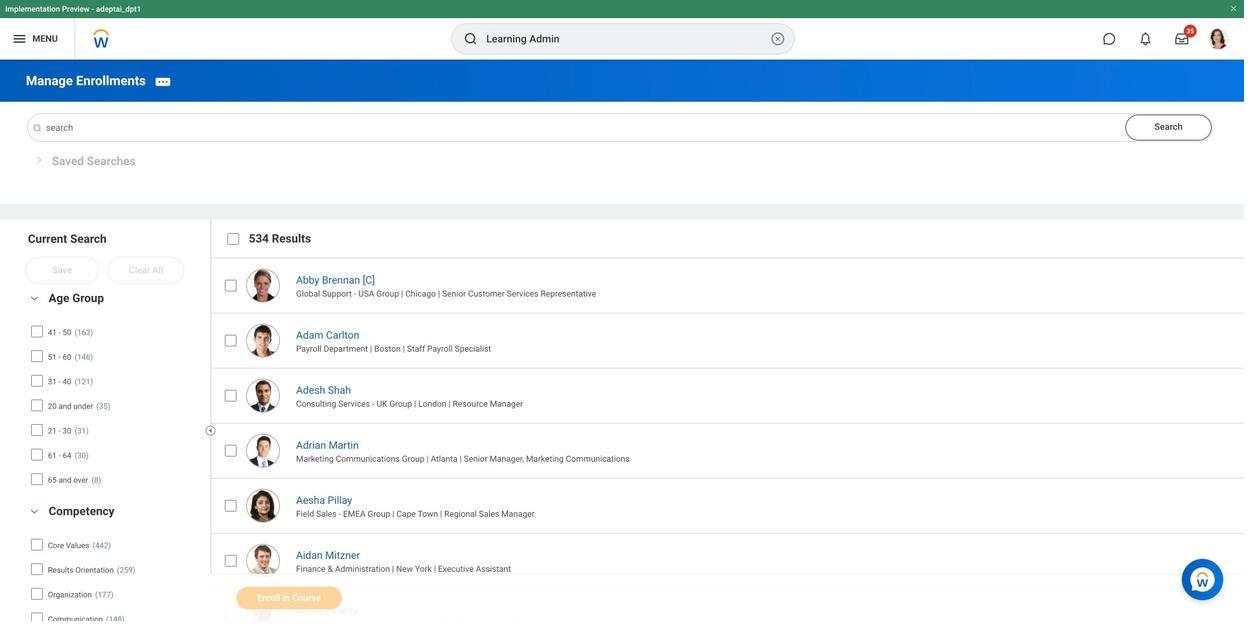 Task type: vqa. For each thing, say whether or not it's contained in the screenshot.
first "Keep" from the right
no



Task type: locate. For each thing, give the bounding box(es) containing it.
3 list item from the top
[[211, 368, 1245, 423]]

4 list item from the top
[[211, 423, 1245, 479]]

tree
[[30, 321, 200, 491], [30, 534, 200, 622]]

1 chevron down image from the top
[[27, 294, 42, 303]]

2 list item from the top
[[211, 313, 1245, 368]]

6 list item from the top
[[211, 534, 1245, 589]]

5 list item from the top
[[211, 479, 1245, 534]]

inbox large image
[[1176, 32, 1189, 45]]

list item
[[211, 258, 1245, 313], [211, 313, 1245, 368], [211, 368, 1245, 423], [211, 423, 1245, 479], [211, 479, 1245, 534], [211, 534, 1245, 589], [211, 589, 1245, 622]]

0 vertical spatial group
[[26, 290, 204, 494]]

0 vertical spatial tree
[[30, 321, 200, 491]]

1 vertical spatial chevron down image
[[27, 508, 42, 517]]

banner
[[0, 0, 1245, 60]]

close environment banner image
[[1230, 5, 1238, 12]]

1 group from the top
[[26, 290, 204, 494]]

1 vertical spatial tree
[[30, 534, 200, 622]]

filter search field
[[26, 232, 213, 622]]

1 vertical spatial group
[[26, 503, 204, 622]]

group
[[26, 290, 204, 494], [26, 503, 204, 622]]

notifications large image
[[1140, 32, 1153, 45]]

2 chevron down image from the top
[[27, 508, 42, 517]]

0 vertical spatial chevron down image
[[27, 294, 42, 303]]

None search field
[[26, 114, 1213, 141]]

chevron down image
[[27, 294, 42, 303], [27, 508, 42, 517]]

main content
[[0, 60, 1245, 622]]

1 list item from the top
[[211, 258, 1245, 313]]

profile logan mcneil image
[[1208, 29, 1229, 52]]



Task type: describe. For each thing, give the bounding box(es) containing it.
justify image
[[12, 31, 27, 47]]

2 tree from the top
[[30, 534, 200, 622]]

Manage Enrollments text field
[[28, 114, 1213, 141]]

Search Workday  search field
[[487, 25, 768, 53]]

chevron down image for 2nd tree from the top
[[27, 508, 42, 517]]

x circle image
[[770, 31, 786, 47]]

chevron down image for 2nd tree from the bottom of the filter search box
[[27, 294, 42, 303]]

search image
[[463, 31, 479, 47]]

search image
[[32, 123, 43, 134]]

1 tree from the top
[[30, 321, 200, 491]]

7 list item from the top
[[211, 589, 1245, 622]]

2 group from the top
[[26, 503, 204, 622]]



